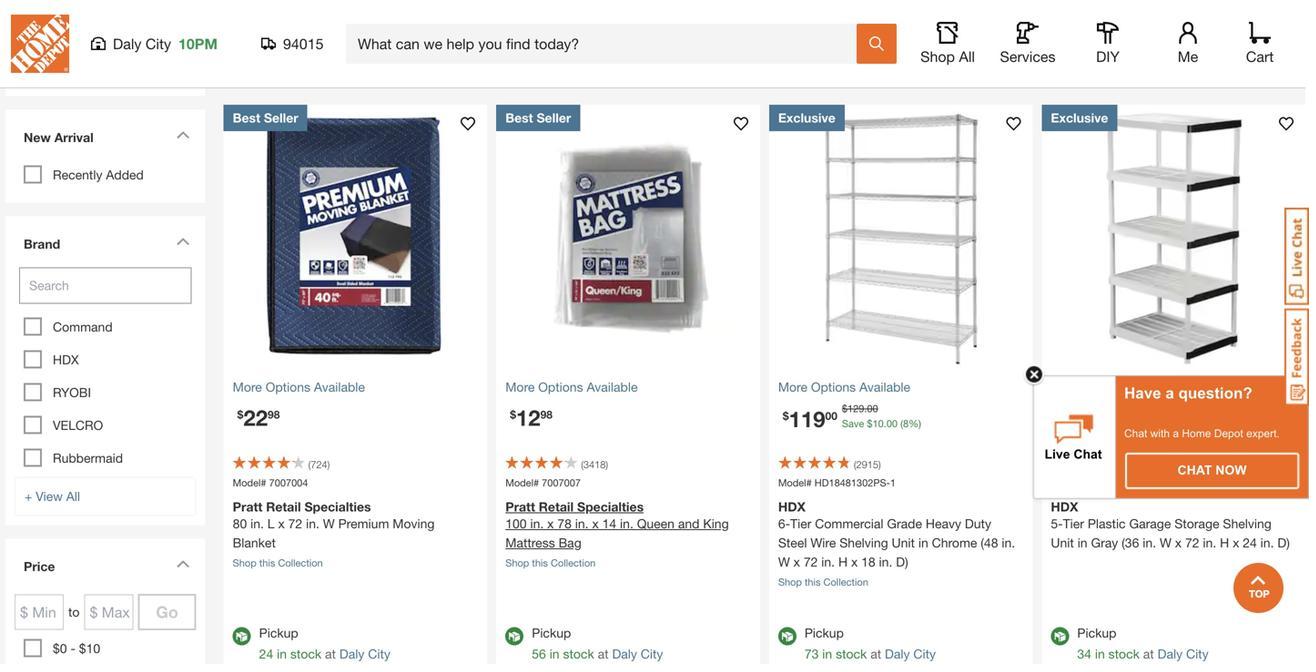 Task type: locate. For each thing, give the bounding box(es) containing it.
in inside pickup 56 in stock at daly city
[[550, 646, 560, 661]]

at
[[325, 646, 336, 661], [598, 646, 609, 661], [871, 646, 882, 661], [1144, 646, 1155, 661]]

compare for 2nd "add to cart" button from the left
[[617, 51, 670, 66]]

2 more options available link from the left
[[506, 377, 751, 397]]

more options available up 99
[[1052, 379, 1184, 394]]

( inside $ 119 00 $ 129 . 00 save $ 10 . 00 ( 8 %)
[[901, 418, 904, 429]]

1 horizontal spatial hdx
[[779, 499, 806, 514]]

shelving inside hdx 6-tier commercial grade heavy duty steel wire shelving unit in chrome (48 in. w x 72 in. h x 18 in. d) shop this collection
[[840, 535, 889, 550]]

1 horizontal spatial w
[[779, 554, 791, 569]]

$ left 129
[[783, 409, 789, 422]]

available up 724
[[314, 379, 365, 394]]

specialties inside pratt retail specialties 80 in. l x 72 in. w premium moving blanket shop this collection
[[305, 499, 371, 514]]

shop all
[[921, 48, 976, 65]]

0 horizontal spatial specialties
[[305, 499, 371, 514]]

best for 12
[[506, 110, 533, 125]]

options up $ 22 98
[[266, 379, 311, 394]]

1 vertical spatial w
[[1161, 535, 1172, 550]]

in
[[919, 535, 929, 550], [1078, 535, 1088, 550], [277, 646, 287, 661], [550, 646, 560, 661], [823, 646, 833, 661], [1096, 646, 1106, 661]]

daly
[[113, 35, 142, 52], [340, 646, 365, 661], [613, 646, 638, 661], [885, 646, 911, 661], [1158, 646, 1183, 661]]

1 vertical spatial h
[[839, 554, 848, 569]]

options for 80
[[266, 379, 311, 394]]

model#
[[233, 477, 267, 489], [506, 477, 539, 489], [779, 477, 812, 489], [1052, 477, 1085, 489]]

Search text field
[[19, 267, 192, 304]]

98 up 'model# 7007004'
[[268, 408, 280, 421]]

0 horizontal spatial best seller
[[233, 110, 299, 125]]

to for 1st "add to cart" button
[[348, 11, 362, 29]]

1 vertical spatial 72
[[1186, 535, 1200, 550]]

caret icon image for new arrival
[[176, 131, 190, 139]]

in for pickup 24 in stock at daly city
[[277, 646, 287, 661]]

98 inside $ 22 98
[[268, 408, 280, 421]]

$ up model# 7007007
[[510, 408, 516, 421]]

78
[[558, 516, 572, 531]]

1 horizontal spatial 19
[[1164, 418, 1176, 429]]

arrival
[[54, 130, 94, 145]]

0 horizontal spatial this
[[259, 557, 275, 569]]

more options available link up the ( 3418 )
[[506, 377, 751, 397]]

pickup 73 in stock at daly city
[[805, 625, 936, 661]]

caret icon image
[[176, 131, 190, 139], [176, 237, 190, 245], [176, 560, 190, 568]]

0 horizontal spatial available for pickup image
[[233, 627, 251, 645]]

3 stock from the left
[[836, 646, 868, 661]]

chat
[[1178, 463, 1213, 477]]

1 model# from the left
[[233, 477, 267, 489]]

add to cart button
[[233, 0, 478, 40], [506, 0, 751, 40], [779, 0, 1024, 40], [1052, 0, 1297, 40]]

retail inside pratt retail specialties 100 in. x 78 in. x 14 in. queen and king mattress bag shop this collection
[[539, 499, 574, 514]]

blanket
[[233, 535, 276, 550]]

specialties
[[305, 499, 371, 514], [578, 499, 644, 514]]

at inside 'pickup 34 in stock at daly city'
[[1144, 646, 1155, 661]]

seller
[[264, 110, 299, 125], [537, 110, 571, 125]]

more up 12
[[506, 379, 535, 394]]

pratt inside pratt retail specialties 100 in. x 78 in. x 14 in. queen and king mattress bag shop this collection
[[506, 499, 536, 514]]

in inside 'pickup 34 in stock at daly city'
[[1096, 646, 1106, 661]]

best seller for 12
[[506, 110, 571, 125]]

4 available from the left
[[1133, 379, 1184, 394]]

exclusive for 79
[[1052, 110, 1109, 125]]

add for 3rd "add to cart" button from the left
[[862, 11, 889, 29]]

cart for first "add to cart" button from the right
[[1184, 11, 1214, 29]]

0 vertical spatial shelving
[[1224, 516, 1272, 531]]

a left rating
[[128, 65, 134, 80]]

72 right l
[[288, 516, 303, 531]]

model# for commercial
[[779, 477, 812, 489]]

3 available from the left
[[860, 379, 911, 394]]

hdx inside hdx 5-tier plastic garage storage shelving unit in gray (36 in. w x 72 in. h x 24 in. d)
[[1052, 499, 1079, 514]]

$10
[[79, 641, 100, 656]]

cart for 1st "add to cart" button
[[366, 11, 396, 29]]

retail inside pratt retail specialties 80 in. l x 72 in. w premium moving blanket shop this collection
[[266, 499, 301, 514]]

shop down steel
[[779, 576, 802, 588]]

1 horizontal spatial 24
[[1244, 535, 1258, 550]]

this down wire
[[805, 576, 821, 588]]

available up the 99 . save $ 19 . 02 ( 19 %)
[[1133, 379, 1184, 394]]

2 vertical spatial 72
[[804, 554, 818, 569]]

2 horizontal spatial this
[[805, 576, 821, 588]]

24
[[1244, 535, 1258, 550], [259, 646, 274, 661]]

4 add to cart button from the left
[[1052, 0, 1297, 40]]

collection inside hdx 6-tier commercial grade heavy duty steel wire shelving unit in chrome (48 in. w x 72 in. h x 18 in. d) shop this collection
[[824, 576, 869, 588]]

x left 78
[[548, 516, 554, 531]]

1 horizontal spatial exclusive
[[1052, 110, 1109, 125]]

1 add from the left
[[316, 11, 344, 29]]

a for choose
[[128, 65, 134, 80]]

0 vertical spatial all
[[960, 48, 976, 65]]

1 horizontal spatial unit
[[1052, 535, 1075, 550]]

1 horizontal spatial seller
[[537, 110, 571, 125]]

0 vertical spatial caret icon image
[[176, 131, 190, 139]]

72 inside pratt retail specialties 80 in. l x 72 in. w premium moving blanket shop this collection
[[288, 516, 303, 531]]

at for 24 in stock
[[325, 646, 336, 661]]

2 star symbol image from the left
[[65, 24, 92, 51]]

city inside pickup 56 in stock at daly city
[[641, 646, 664, 661]]

model# up 6-
[[779, 477, 812, 489]]

shelving up 18
[[840, 535, 889, 550]]

1
[[891, 477, 896, 489]]

daly for 6-tier commercial grade heavy duty steel wire shelving unit in chrome (48 in. w x 72 in. h x 18 in. d)
[[885, 646, 911, 661]]

2 available for pickup image from the left
[[506, 627, 524, 645]]

specialties up 14
[[578, 499, 644, 514]]

caret icon image inside brand link
[[176, 237, 190, 245]]

caret icon image inside price link
[[176, 560, 190, 568]]

hdx up 6-
[[779, 499, 806, 514]]

1 available from the left
[[314, 379, 365, 394]]

tier up steel
[[791, 516, 812, 531]]

d) inside hdx 6-tier commercial grade heavy duty steel wire shelving unit in chrome (48 in. w x 72 in. h x 18 in. d) shop this collection
[[897, 554, 909, 569]]

0 horizontal spatial collection
[[278, 557, 323, 569]]

1 horizontal spatial best seller
[[506, 110, 571, 125]]

x
[[278, 516, 285, 531], [548, 516, 554, 531], [593, 516, 599, 531], [1176, 535, 1182, 550], [1234, 535, 1240, 550], [794, 554, 801, 569], [852, 554, 858, 569]]

tier inside hdx 6-tier commercial grade heavy duty steel wire shelving unit in chrome (48 in. w x 72 in. h x 18 in. d) shop this collection
[[791, 516, 812, 531]]

retail
[[266, 499, 301, 514], [539, 499, 574, 514]]

w inside hdx 6-tier commercial grade heavy duty steel wire shelving unit in chrome (48 in. w x 72 in. h x 18 in. d) shop this collection
[[779, 554, 791, 569]]

specialties inside pratt retail specialties 100 in. x 78 in. x 14 in. queen and king mattress bag shop this collection
[[578, 499, 644, 514]]

price
[[24, 559, 55, 574]]

in. up mattress
[[531, 516, 544, 531]]

all left services
[[960, 48, 976, 65]]

model# left 7007007
[[506, 477, 539, 489]]

2 caret icon image from the top
[[176, 237, 190, 245]]

retail for 12
[[539, 499, 574, 514]]

2 pratt from the left
[[506, 499, 536, 514]]

unit down the grade
[[892, 535, 915, 550]]

pickup inside pickup 24 in stock at daly city
[[259, 625, 299, 640]]

3 caret icon image from the top
[[176, 560, 190, 568]]

2 horizontal spatial 98
[[1087, 409, 1099, 422]]

1 pratt from the left
[[233, 499, 263, 514]]

available for pickup image for 22
[[233, 627, 251, 645]]

shop this collection link down bag
[[506, 557, 596, 569]]

model# hd18481302ps-1
[[779, 477, 896, 489]]

added
[[106, 167, 144, 182]]

$ inside the 99 . save $ 19 . 02 ( 19 %)
[[1128, 418, 1134, 429]]

2 horizontal spatial 72
[[1186, 535, 1200, 550]]

a right have
[[1166, 384, 1175, 402]]

72 down storage
[[1186, 535, 1200, 550]]

unit inside hdx 6-tier commercial grade heavy duty steel wire shelving unit in chrome (48 in. w x 72 in. h x 18 in. d) shop this collection
[[892, 535, 915, 550]]

more options available link up 8 at the right of page
[[779, 377, 1024, 397]]

2 more options available from the left
[[506, 379, 638, 394]]

velcro
[[53, 418, 103, 433]]

3 more from the left
[[779, 379, 808, 394]]

0 horizontal spatial 00
[[826, 409, 838, 422]]

shop this collection link for 22
[[233, 557, 323, 569]]

stock for 56 in stock
[[563, 646, 595, 661]]

$ up 'model# 7007004'
[[237, 408, 244, 421]]

19 right 02
[[1164, 418, 1176, 429]]

more options available up $ 22 98
[[233, 379, 365, 394]]

more options available link up the 99 . save $ 19 . 02 ( 19 %)
[[1052, 377, 1297, 397]]

caret icon image for price
[[176, 560, 190, 568]]

available for pickup image for 79
[[1052, 627, 1070, 645]]

4 add to cart from the left
[[1134, 11, 1214, 29]]

0 horizontal spatial seller
[[264, 110, 299, 125]]

3 pickup from the left
[[805, 625, 844, 640]]

pickup inside 'pickup 34 in stock at daly city'
[[1078, 625, 1117, 640]]

shop left services
[[921, 48, 956, 65]]

0 horizontal spatial available for pickup image
[[779, 627, 797, 645]]

me
[[1179, 48, 1199, 65]]

4 compare from the left
[[1163, 51, 1215, 66]]

18
[[862, 554, 876, 569]]

3 more options available from the left
[[779, 379, 911, 394]]

4 at from the left
[[1144, 646, 1155, 661]]

0 vertical spatial 24
[[1244, 535, 1258, 550]]

pratt inside pratt retail specialties 80 in. l x 72 in. w premium moving blanket shop this collection
[[233, 499, 263, 514]]

shop this collection link
[[233, 557, 323, 569], [506, 557, 596, 569], [779, 576, 869, 588]]

4 more options available link from the left
[[1052, 377, 1297, 397]]

2 daly city link from the left
[[613, 646, 664, 661]]

hdx up 5-
[[1052, 499, 1079, 514]]

2 best from the left
[[506, 110, 533, 125]]

available for pickup image left pickup 56 in stock at daly city
[[506, 627, 524, 645]]

56
[[532, 646, 546, 661]]

5-tier plastic garage storage shelving unit in gray (36 in. w x 72 in. h x 24 in. d) image
[[1043, 105, 1306, 368]]

0 horizontal spatial h
[[839, 554, 848, 569]]

more for 100
[[506, 379, 535, 394]]

1 caret icon image from the top
[[176, 131, 190, 139]]

stock inside 'pickup 34 in stock at daly city'
[[1109, 646, 1140, 661]]

22
[[244, 404, 268, 430]]

00 up 10
[[868, 403, 879, 414]]

pratt up the 80
[[233, 499, 263, 514]]

this down mattress
[[532, 557, 548, 569]]

4 add from the left
[[1134, 11, 1162, 29]]

1 vertical spatial caret icon image
[[176, 237, 190, 245]]

1 exclusive from the left
[[779, 110, 836, 125]]

1 best from the left
[[233, 110, 261, 125]]

0 horizontal spatial shop this collection link
[[233, 557, 323, 569]]

in inside hdx 5-tier plastic garage storage shelving unit in gray (36 in. w x 72 in. h x 24 in. d)
[[1078, 535, 1088, 550]]

seller down what can we help you find today? "search field"
[[537, 110, 571, 125]]

model# 7007007
[[506, 477, 581, 489]]

save inside $ 119 00 $ 129 . 00 save $ 10 . 00 ( 8 %)
[[843, 418, 865, 429]]

3 at from the left
[[871, 646, 882, 661]]

stock for 24 in stock
[[291, 646, 322, 661]]

available for pickup image left pickup 73 in stock at daly city
[[779, 627, 797, 645]]

1 star symbol image from the left
[[37, 24, 65, 51]]

to for 3rd "add to cart" button from the left
[[893, 11, 907, 29]]

a right with
[[1174, 427, 1180, 439]]

$ 12 98
[[510, 404, 553, 430]]

1 pickup from the left
[[259, 625, 299, 640]]

daly inside pickup 73 in stock at daly city
[[885, 646, 911, 661]]

available for pickup image left 'pickup 34 in stock at daly city'
[[1052, 627, 1070, 645]]

please choose a rating
[[41, 65, 170, 80]]

%) right 10
[[909, 418, 922, 429]]

98 left 99
[[1087, 409, 1099, 422]]

2 at from the left
[[598, 646, 609, 661]]

retail up l
[[266, 499, 301, 514]]

pratt up the 100
[[506, 499, 536, 514]]

cart for 3rd "add to cart" button from the left
[[911, 11, 941, 29]]

3 daly city link from the left
[[885, 646, 936, 661]]

a for with
[[1174, 427, 1180, 439]]

pickup 34 in stock at daly city
[[1078, 625, 1209, 661]]

in. down storage
[[1204, 535, 1217, 550]]

1 more options available from the left
[[233, 379, 365, 394]]

add to cart for 3rd "add to cart" button from the left
[[862, 11, 941, 29]]

2 vertical spatial a
[[1174, 427, 1180, 439]]

stock for 34 in stock
[[1109, 646, 1140, 661]]

unit down 5-
[[1052, 535, 1075, 550]]

1 available for pickup image from the left
[[779, 627, 797, 645]]

1 horizontal spatial tier
[[1064, 516, 1085, 531]]

pickup for 34
[[1078, 625, 1117, 640]]

in inside pickup 73 in stock at daly city
[[823, 646, 833, 661]]

0 vertical spatial d)
[[1278, 535, 1291, 550]]

cart
[[366, 11, 396, 29], [639, 11, 669, 29], [911, 11, 941, 29], [1184, 11, 1214, 29], [1247, 48, 1275, 65]]

0 horizontal spatial hdx
[[53, 352, 79, 367]]

w down 'garage'
[[1161, 535, 1172, 550]]

0 horizontal spatial exclusive
[[779, 110, 836, 125]]

2 best seller from the left
[[506, 110, 571, 125]]

daly for 100 in. x 78 in. x 14 in. queen and king mattress bag
[[613, 646, 638, 661]]

1 horizontal spatial 72
[[804, 554, 818, 569]]

$0
[[53, 641, 67, 656]]

in inside pickup 24 in stock at daly city
[[277, 646, 287, 661]]

2 available from the left
[[587, 379, 638, 394]]

recently added link
[[53, 167, 144, 182]]

1 specialties from the left
[[305, 499, 371, 514]]

available up the ( 3418 )
[[587, 379, 638, 394]]

city inside pickup 73 in stock at daly city
[[914, 646, 936, 661]]

1 options from the left
[[266, 379, 311, 394]]

tier left plastic
[[1064, 516, 1085, 531]]

the home depot logo image
[[11, 15, 69, 73]]

1 horizontal spatial 98
[[541, 408, 553, 421]]

0 vertical spatial h
[[1221, 535, 1230, 550]]

0 horizontal spatial %)
[[909, 418, 922, 429]]

19 left 02
[[1134, 418, 1145, 429]]

hdx
[[53, 352, 79, 367], [779, 499, 806, 514], [1052, 499, 1079, 514]]

stock inside pickup 56 in stock at daly city
[[563, 646, 595, 661]]

diy button
[[1080, 22, 1138, 66]]

0 vertical spatial w
[[323, 516, 335, 531]]

save down 129
[[843, 418, 865, 429]]

pickup for 56
[[532, 625, 571, 640]]

daly city link for pickup 34 in stock at daly city
[[1158, 646, 1209, 661]]

save inside the 99 . save $ 19 . 02 ( 19 %)
[[1103, 418, 1126, 429]]

stock inside pickup 73 in stock at daly city
[[836, 646, 868, 661]]

2 add from the left
[[589, 11, 616, 29]]

1 horizontal spatial all
[[960, 48, 976, 65]]

1 seller from the left
[[264, 110, 299, 125]]

2 ) from the left
[[606, 459, 609, 470]]

x down now
[[1234, 535, 1240, 550]]

daly city 10pm
[[113, 35, 218, 52]]

ryobi link
[[53, 385, 91, 400]]

0 horizontal spatial w
[[323, 516, 335, 531]]

1 horizontal spatial retail
[[539, 499, 574, 514]]

available up 129
[[860, 379, 911, 394]]

at for 73 in stock
[[871, 646, 882, 661]]

bag
[[559, 535, 582, 550]]

( for pickup 34 in stock at daly city
[[1127, 459, 1130, 470]]

1 horizontal spatial collection
[[551, 557, 596, 569]]

in.
[[251, 516, 264, 531], [306, 516, 320, 531], [531, 516, 544, 531], [576, 516, 589, 531], [620, 516, 634, 531], [1002, 535, 1016, 550], [1144, 535, 1157, 550], [1204, 535, 1217, 550], [1261, 535, 1275, 550], [822, 554, 835, 569], [880, 554, 893, 569]]

exclusive
[[779, 110, 836, 125], [1052, 110, 1109, 125]]

shelving right storage
[[1224, 516, 1272, 531]]

2 %) from the left
[[1176, 418, 1188, 429]]

x right l
[[278, 516, 285, 531]]

2 vertical spatial caret icon image
[[176, 560, 190, 568]]

1 daly city link from the left
[[340, 646, 391, 661]]

shop inside hdx 6-tier commercial grade heavy duty steel wire shelving unit in chrome (48 in. w x 72 in. h x 18 in. d) shop this collection
[[779, 576, 802, 588]]

options up 99
[[1084, 379, 1129, 394]]

services
[[1001, 48, 1056, 65]]

1 compare from the left
[[344, 51, 397, 66]]

( 13817 )
[[1127, 459, 1160, 470]]

this
[[259, 557, 275, 569], [532, 557, 548, 569], [805, 576, 821, 588]]

98 inside $ 12 98
[[541, 408, 553, 421]]

2 19 from the left
[[1164, 418, 1176, 429]]

1 horizontal spatial 00
[[868, 403, 879, 414]]

$ inside $ 79 98
[[1056, 409, 1062, 422]]

this inside hdx 6-tier commercial grade heavy duty steel wire shelving unit in chrome (48 in. w x 72 in. h x 18 in. d) shop this collection
[[805, 576, 821, 588]]

daly inside pickup 24 in stock at daly city
[[340, 646, 365, 661]]

1 horizontal spatial shop this collection link
[[506, 557, 596, 569]]

in for pickup 56 in stock at daly city
[[550, 646, 560, 661]]

1 unit from the left
[[892, 535, 915, 550]]

0 horizontal spatial d)
[[897, 554, 909, 569]]

0 horizontal spatial tier
[[791, 516, 812, 531]]

1 vertical spatial d)
[[897, 554, 909, 569]]

$ left 02
[[1128, 418, 1134, 429]]

3 more options available link from the left
[[779, 377, 1024, 397]]

98 up model# 7007007
[[541, 408, 553, 421]]

1 horizontal spatial d)
[[1278, 535, 1291, 550]]

+ view all
[[25, 489, 80, 504]]

( 724 )
[[309, 459, 330, 470]]

options up 129
[[812, 379, 856, 394]]

$ left 8 at the right of page
[[868, 418, 873, 429]]

shop this collection link down wire
[[779, 576, 869, 588]]

0 horizontal spatial 98
[[268, 408, 280, 421]]

$ left 99
[[1056, 409, 1062, 422]]

1 best seller from the left
[[233, 110, 299, 125]]

0 horizontal spatial retail
[[266, 499, 301, 514]]

tier
[[791, 516, 812, 531], [1064, 516, 1085, 531]]

h down now
[[1221, 535, 1230, 550]]

2915
[[857, 459, 879, 470]]

1 horizontal spatial specialties
[[578, 499, 644, 514]]

2 model# from the left
[[506, 477, 539, 489]]

more options available link for unit
[[779, 377, 1024, 397]]

0 horizontal spatial 19
[[1134, 418, 1145, 429]]

command
[[53, 319, 113, 334]]

2 more from the left
[[506, 379, 535, 394]]

98 inside $ 79 98
[[1087, 409, 1099, 422]]

2 seller from the left
[[537, 110, 571, 125]]

more options available link for in.
[[506, 377, 751, 397]]

4 daly city link from the left
[[1158, 646, 1209, 661]]

$ inside $ 22 98
[[237, 408, 244, 421]]

2 exclusive from the left
[[1052, 110, 1109, 125]]

24 inside hdx 5-tier plastic garage storage shelving unit in gray (36 in. w x 72 in. h x 24 in. d)
[[1244, 535, 1258, 550]]

00 left 129
[[826, 409, 838, 422]]

2 compare from the left
[[617, 51, 670, 66]]

at inside pickup 56 in stock at daly city
[[598, 646, 609, 661]]

1 more from the left
[[233, 379, 262, 394]]

all right view
[[66, 489, 80, 504]]

tier inside hdx 5-tier plastic garage storage shelving unit in gray (36 in. w x 72 in. h x 24 in. d)
[[1064, 516, 1085, 531]]

at inside pickup 24 in stock at daly city
[[325, 646, 336, 661]]

(
[[901, 418, 904, 429], [1162, 418, 1164, 429], [309, 459, 311, 470], [581, 459, 584, 470], [854, 459, 857, 470], [1127, 459, 1130, 470]]

3 options from the left
[[812, 379, 856, 394]]

city for 80 in. l x 72 in. w premium moving blanket
[[368, 646, 391, 661]]

98 for 12
[[541, 408, 553, 421]]

more options available
[[233, 379, 365, 394], [506, 379, 638, 394], [779, 379, 911, 394], [1052, 379, 1184, 394]]

4 stock from the left
[[1109, 646, 1140, 661]]

more up 119
[[779, 379, 808, 394]]

model# left 7007004
[[233, 477, 267, 489]]

city inside pickup 24 in stock at daly city
[[368, 646, 391, 661]]

0 horizontal spatial 24
[[259, 646, 274, 661]]

2 available for pickup image from the left
[[1052, 627, 1070, 645]]

0 horizontal spatial best
[[233, 110, 261, 125]]

model# for 80
[[233, 477, 267, 489]]

3 add from the left
[[862, 11, 889, 29]]

shop all button
[[919, 22, 977, 66]]

daly city link for pickup 73 in stock at daly city
[[885, 646, 936, 661]]

1 add to cart from the left
[[316, 11, 396, 29]]

this down blanket
[[259, 557, 275, 569]]

72 down wire
[[804, 554, 818, 569]]

more options available for commercial
[[779, 379, 911, 394]]

1 horizontal spatial %)
[[1176, 418, 1188, 429]]

0 horizontal spatial unit
[[892, 535, 915, 550]]

shop down blanket
[[233, 557, 257, 569]]

available for pickup image
[[779, 627, 797, 645], [1052, 627, 1070, 645]]

1 horizontal spatial best
[[506, 110, 533, 125]]

+ view all link
[[15, 477, 196, 516]]

pickup inside pickup 73 in stock at daly city
[[805, 625, 844, 640]]

2 save from the left
[[1103, 418, 1126, 429]]

1 %) from the left
[[909, 418, 922, 429]]

in. down wire
[[822, 554, 835, 569]]

( for pickup 24 in stock at daly city
[[309, 459, 311, 470]]

hdx for hdx 5-tier plastic garage storage shelving unit in gray (36 in. w x 72 in. h x 24 in. d)
[[1052, 499, 1079, 514]]

1 horizontal spatial pratt
[[506, 499, 536, 514]]

%) right with
[[1176, 418, 1188, 429]]

seller for 22
[[264, 110, 299, 125]]

options for commercial
[[812, 379, 856, 394]]

72 inside hdx 5-tier plastic garage storage shelving unit in gray (36 in. w x 72 in. h x 24 in. d)
[[1186, 535, 1200, 550]]

2 horizontal spatial w
[[1161, 535, 1172, 550]]

3 add to cart from the left
[[862, 11, 941, 29]]

1 stock from the left
[[291, 646, 322, 661]]

more options available link up '( 724 )'
[[233, 377, 478, 397]]

0 horizontal spatial shelving
[[840, 535, 889, 550]]

price link
[[15, 548, 196, 590]]

caret icon image inside new arrival link
[[176, 131, 190, 139]]

seller down 94015 button
[[264, 110, 299, 125]]

4 more from the left
[[1052, 379, 1081, 394]]

2 retail from the left
[[539, 499, 574, 514]]

4 more options available from the left
[[1052, 379, 1184, 394]]

1 at from the left
[[325, 646, 336, 661]]

new arrival link
[[15, 119, 196, 161]]

2 stock from the left
[[563, 646, 595, 661]]

2 add to cart from the left
[[589, 11, 669, 29]]

l
[[268, 516, 275, 531]]

1 ) from the left
[[328, 459, 330, 470]]

retail up 78
[[539, 499, 574, 514]]

1 19 from the left
[[1134, 418, 1145, 429]]

1 more options available link from the left
[[233, 377, 478, 397]]

h left 18
[[839, 554, 848, 569]]

99
[[1109, 403, 1120, 414]]

in. right 18
[[880, 554, 893, 569]]

2 options from the left
[[539, 379, 584, 394]]

1 horizontal spatial available for pickup image
[[506, 627, 524, 645]]

1 horizontal spatial this
[[532, 557, 548, 569]]

1 vertical spatial shelving
[[840, 535, 889, 550]]

add to cart
[[316, 11, 396, 29], [589, 11, 669, 29], [862, 11, 941, 29], [1134, 11, 1214, 29]]

1 vertical spatial all
[[66, 489, 80, 504]]

98 for 79
[[1087, 409, 1099, 422]]

exclusive for 119
[[779, 110, 836, 125]]

2 pickup from the left
[[532, 625, 571, 640]]

in. down chat now link
[[1261, 535, 1275, 550]]

h inside hdx 5-tier plastic garage storage shelving unit in gray (36 in. w x 72 in. h x 24 in. d)
[[1221, 535, 1230, 550]]

hdx for hdx 6-tier commercial grade heavy duty steel wire shelving unit in chrome (48 in. w x 72 in. h x 18 in. d) shop this collection
[[779, 499, 806, 514]]

3 ) from the left
[[879, 459, 881, 470]]

2 vertical spatial w
[[779, 554, 791, 569]]

1 horizontal spatial save
[[1103, 418, 1126, 429]]

1 available for pickup image from the left
[[233, 627, 251, 645]]

daly inside pickup 56 in stock at daly city
[[613, 646, 638, 661]]

hdx up ryobi
[[53, 352, 79, 367]]

shop inside pratt retail specialties 100 in. x 78 in. x 14 in. queen and king mattress bag shop this collection
[[506, 557, 530, 569]]

4 pickup from the left
[[1078, 625, 1117, 640]]

2 unit from the left
[[1052, 535, 1075, 550]]

star symbol image
[[119, 24, 147, 51], [147, 24, 174, 51]]

0 horizontal spatial 72
[[288, 516, 303, 531]]

more options available up 129
[[779, 379, 911, 394]]

w left premium
[[323, 516, 335, 531]]

19
[[1134, 418, 1145, 429], [1164, 418, 1176, 429]]

daly city link for pickup 24 in stock at daly city
[[340, 646, 391, 661]]

model# left 128974
[[1052, 477, 1085, 489]]

1 horizontal spatial shelving
[[1224, 516, 1272, 531]]

2 specialties from the left
[[578, 499, 644, 514]]

0 vertical spatial a
[[128, 65, 134, 80]]

pratt
[[233, 499, 263, 514], [506, 499, 536, 514]]

options for 100
[[539, 379, 584, 394]]

more options available up $ 12 98
[[506, 379, 638, 394]]

2 tier from the left
[[1064, 516, 1085, 531]]

1 horizontal spatial available for pickup image
[[1052, 627, 1070, 645]]

1 horizontal spatial h
[[1221, 535, 1230, 550]]

specialties up premium
[[305, 499, 371, 514]]

hdx link
[[53, 352, 79, 367]]

%)
[[909, 418, 922, 429], [1176, 418, 1188, 429]]

a
[[128, 65, 134, 80], [1166, 384, 1175, 402], [1174, 427, 1180, 439]]

0 horizontal spatial pratt
[[233, 499, 263, 514]]

pickup
[[259, 625, 299, 640], [532, 625, 571, 640], [805, 625, 844, 640], [1078, 625, 1117, 640]]

more
[[233, 379, 262, 394], [506, 379, 535, 394], [779, 379, 808, 394], [1052, 379, 1081, 394]]

premium
[[339, 516, 389, 531]]

tier for unit
[[1064, 516, 1085, 531]]

00 left 8 at the right of page
[[887, 418, 898, 429]]

2 horizontal spatial hdx
[[1052, 499, 1079, 514]]

3 compare from the left
[[890, 51, 942, 66]]

shop
[[921, 48, 956, 65], [233, 557, 257, 569], [506, 557, 530, 569], [779, 576, 802, 588]]

add
[[316, 11, 344, 29], [589, 11, 616, 29], [862, 11, 889, 29], [1134, 11, 1162, 29]]

add for first "add to cart" button from the right
[[1134, 11, 1162, 29]]

100 in. x 78 in. x 14 in. queen and king mattress bag image
[[497, 105, 760, 368]]

stock inside pickup 24 in stock at daly city
[[291, 646, 322, 661]]

pickup inside pickup 56 in stock at daly city
[[532, 625, 571, 640]]

available for pickup image
[[233, 627, 251, 645], [506, 627, 524, 645]]

city for 6-tier commercial grade heavy duty steel wire shelving unit in chrome (48 in. w x 72 in. h x 18 in. d)
[[914, 646, 936, 661]]

1 tier from the left
[[791, 516, 812, 531]]

star symbol image
[[37, 24, 65, 51], [65, 24, 92, 51], [92, 24, 119, 51]]

hd18481302ps-
[[815, 477, 891, 489]]

plastic
[[1088, 516, 1126, 531]]

2 horizontal spatial collection
[[824, 576, 869, 588]]

3 model# from the left
[[779, 477, 812, 489]]

h
[[1221, 535, 1230, 550], [839, 554, 848, 569]]

more up 22 at left bottom
[[233, 379, 262, 394]]

1 vertical spatial 24
[[259, 646, 274, 661]]

add for 1st "add to cart" button
[[316, 11, 344, 29]]

more up 79
[[1052, 379, 1081, 394]]

1 save from the left
[[843, 418, 865, 429]]

0 vertical spatial 72
[[288, 516, 303, 531]]

seller for 12
[[537, 110, 571, 125]]

2 star symbol image from the left
[[147, 24, 174, 51]]

more for 80
[[233, 379, 262, 394]]

save down 99
[[1103, 418, 1126, 429]]

$ 22 98
[[237, 404, 280, 430]]

pickup 24 in stock at daly city
[[259, 625, 391, 661]]

hdx inside hdx 6-tier commercial grade heavy duty steel wire shelving unit in chrome (48 in. w x 72 in. h x 18 in. d) shop this collection
[[779, 499, 806, 514]]

0 horizontal spatial save
[[843, 418, 865, 429]]

shop down mattress
[[506, 557, 530, 569]]

at inside pickup 73 in stock at daly city
[[871, 646, 882, 661]]

1 retail from the left
[[266, 499, 301, 514]]



Task type: describe. For each thing, give the bounding box(es) containing it.
commercial
[[816, 516, 884, 531]]

( 2915 )
[[854, 459, 881, 470]]

24 inside pickup 24 in stock at daly city
[[259, 646, 274, 661]]

shop inside shop all button
[[921, 48, 956, 65]]

mattress
[[506, 535, 555, 550]]

in. right 14
[[620, 516, 634, 531]]

garage
[[1130, 516, 1172, 531]]

in inside hdx 6-tier commercial grade heavy duty steel wire shelving unit in chrome (48 in. w x 72 in. h x 18 in. d) shop this collection
[[919, 535, 929, 550]]

new
[[24, 130, 51, 145]]

w inside pratt retail specialties 80 in. l x 72 in. w premium moving blanket shop this collection
[[323, 516, 335, 531]]

city inside 'pickup 34 in stock at daly city'
[[1187, 646, 1209, 661]]

3 star symbol image from the left
[[92, 24, 119, 51]]

more options available for 80
[[233, 379, 365, 394]]

model# for 100
[[506, 477, 539, 489]]

80 in. l x 72 in. w premium moving blanket image
[[224, 105, 488, 368]]

at for 34 in stock
[[1144, 646, 1155, 661]]

queen
[[637, 516, 675, 531]]

94015 button
[[261, 35, 324, 53]]

new arrival
[[24, 130, 94, 145]]

2 add to cart button from the left
[[506, 0, 751, 40]]

shop inside pratt retail specialties 80 in. l x 72 in. w premium moving blanket shop this collection
[[233, 557, 257, 569]]

pratt for 12
[[506, 499, 536, 514]]

8
[[904, 418, 909, 429]]

daly inside 'pickup 34 in stock at daly city'
[[1158, 646, 1183, 661]]

grade
[[888, 516, 923, 531]]

( for pickup 56 in stock at daly city
[[581, 459, 584, 470]]

1 vertical spatial a
[[1166, 384, 1175, 402]]

storage
[[1175, 516, 1220, 531]]

pickup for 24
[[259, 625, 299, 640]]

x left 18
[[852, 554, 858, 569]]

99 . save $ 19 . 02 ( 19 %)
[[1103, 403, 1188, 429]]

compare for 3rd "add to cart" button from the left
[[890, 51, 942, 66]]

73
[[805, 646, 819, 661]]

02
[[1148, 418, 1159, 429]]

in. right l
[[306, 516, 320, 531]]

-
[[71, 641, 76, 656]]

$ 119 00 $ 129 . 00 save $ 10 . 00 ( 8 %)
[[783, 403, 922, 432]]

this inside pratt retail specialties 100 in. x 78 in. x 14 in. queen and king mattress bag shop this collection
[[532, 557, 548, 569]]

daly city link for pickup 56 in stock at daly city
[[613, 646, 664, 661]]

moving
[[393, 516, 435, 531]]

pickup for 73
[[805, 625, 844, 640]]

$ inside $ 12 98
[[510, 408, 516, 421]]

add to cart for 2nd "add to cart" button from the left
[[589, 11, 669, 29]]

stock for 73 in stock
[[836, 646, 868, 661]]

4 model# from the left
[[1052, 477, 1085, 489]]

( inside the 99 . save $ 19 . 02 ( 19 %)
[[1162, 418, 1164, 429]]

79
[[1062, 406, 1087, 432]]

model# 7007004
[[233, 477, 308, 489]]

in for pickup 34 in stock at daly city
[[1096, 646, 1106, 661]]

rubbermaid
[[53, 450, 123, 465]]

$ 79 98
[[1056, 406, 1099, 432]]

at for 56 in stock
[[598, 646, 609, 661]]

10
[[873, 418, 884, 429]]

more options available for 100
[[506, 379, 638, 394]]

king
[[704, 516, 729, 531]]

72 inside hdx 6-tier commercial grade heavy duty steel wire shelving unit in chrome (48 in. w x 72 in. h x 18 in. d) shop this collection
[[804, 554, 818, 569]]

$ right 119
[[843, 403, 848, 414]]

1 add to cart button from the left
[[233, 0, 478, 40]]

cart for 2nd "add to cart" button from the left
[[639, 11, 669, 29]]

6-tier commercial grade heavy duty steel wire shelving unit in chrome (48 in. w x 72 in. h x 18 in. d) image
[[770, 105, 1033, 368]]

choose
[[82, 65, 124, 80]]

add for 2nd "add to cart" button from the left
[[589, 11, 616, 29]]

( for pickup 73 in stock at daly city
[[854, 459, 857, 470]]

shelving inside hdx 5-tier plastic garage storage shelving unit in gray (36 in. w x 72 in. h x 24 in. d)
[[1224, 516, 1272, 531]]

services button
[[999, 22, 1058, 66]]

5-
[[1052, 516, 1064, 531]]

pratt for 22
[[233, 499, 263, 514]]

0 horizontal spatial all
[[66, 489, 80, 504]]

available for pickup image for 119
[[779, 627, 797, 645]]

pratt retail specialties 100 in. x 78 in. x 14 in. queen and king mattress bag shop this collection
[[506, 499, 729, 569]]

collection inside pratt retail specialties 100 in. x 78 in. x 14 in. queen and king mattress bag shop this collection
[[551, 557, 596, 569]]

shop this collection link for 12
[[506, 557, 596, 569]]

4 options from the left
[[1084, 379, 1129, 394]]

$0 - $10 link
[[53, 641, 100, 656]]

recently
[[53, 167, 102, 182]]

recently added
[[53, 167, 144, 182]]

add to cart for 1st "add to cart" button
[[316, 11, 396, 29]]

724
[[311, 459, 328, 470]]

model# 128974
[[1052, 477, 1121, 489]]

4 ) from the left
[[1158, 459, 1160, 470]]

w inside hdx 5-tier plastic garage storage shelving unit in gray (36 in. w x 72 in. h x 24 in. d)
[[1161, 535, 1172, 550]]

have
[[1125, 384, 1162, 402]]

7007004
[[269, 477, 308, 489]]

chat with a home depot expert.
[[1125, 427, 1281, 439]]

specialties for 12
[[578, 499, 644, 514]]

this inside pratt retail specialties 80 in. l x 72 in. w premium moving blanket shop this collection
[[259, 557, 275, 569]]

in. right (36
[[1144, 535, 1157, 550]]

x left 14
[[593, 516, 599, 531]]

price-range-upperBound telephone field
[[84, 594, 133, 630]]

%) inside $ 119 00 $ 129 . 00 save $ 10 . 00 ( 8 %)
[[909, 418, 922, 429]]

1 star symbol image from the left
[[119, 24, 147, 51]]

x down storage
[[1176, 535, 1182, 550]]

in. right '(48'
[[1002, 535, 1016, 550]]

10pm
[[179, 35, 218, 52]]

80
[[233, 516, 247, 531]]

in. right 78
[[576, 516, 589, 531]]

to for 2nd "add to cart" button from the left
[[620, 11, 635, 29]]

brand
[[24, 236, 60, 251]]

available for shelving
[[860, 379, 911, 394]]

98 for 22
[[268, 408, 280, 421]]

depot
[[1215, 427, 1244, 439]]

price-range-lowerBound telephone field
[[15, 594, 64, 630]]

brand link
[[15, 225, 196, 267]]

command link
[[53, 319, 113, 334]]

128974
[[1088, 477, 1121, 489]]

caret icon image for brand
[[176, 237, 190, 245]]

hdx 5-tier plastic garage storage shelving unit in gray (36 in. w x 72 in. h x 24 in. d)
[[1052, 499, 1291, 550]]

feedback link image
[[1285, 308, 1310, 406]]

chat now
[[1178, 463, 1248, 477]]

d) inside hdx 5-tier plastic garage storage shelving unit in gray (36 in. w x 72 in. h x 24 in. d)
[[1278, 535, 1291, 550]]

view
[[36, 489, 63, 504]]

velcro link
[[53, 418, 103, 433]]

7007007
[[542, 477, 581, 489]]

x inside pratt retail specialties 80 in. l x 72 in. w premium moving blanket shop this collection
[[278, 516, 285, 531]]

cart link
[[1241, 22, 1281, 66]]

3 add to cart button from the left
[[779, 0, 1024, 40]]

compare for 1st "add to cart" button
[[344, 51, 397, 66]]

and
[[679, 516, 700, 531]]

add to cart for first "add to cart" button from the right
[[1134, 11, 1214, 29]]

more options available link for premium
[[233, 377, 478, 397]]

more for commercial
[[779, 379, 808, 394]]

) for shelving
[[879, 459, 881, 470]]

in for pickup 73 in stock at daly city
[[823, 646, 833, 661]]

expert.
[[1247, 427, 1281, 439]]

retail for 22
[[266, 499, 301, 514]]

city for 100 in. x 78 in. x 14 in. queen and king mattress bag
[[641, 646, 664, 661]]

available for pickup image for 12
[[506, 627, 524, 645]]

chat
[[1125, 427, 1148, 439]]

duty
[[966, 516, 992, 531]]

%) inside the 99 . save $ 19 . 02 ( 19 %)
[[1176, 418, 1188, 429]]

) for 14
[[606, 459, 609, 470]]

) for w
[[328, 459, 330, 470]]

daly for 80 in. l x 72 in. w premium moving blanket
[[340, 646, 365, 661]]

best for 22
[[233, 110, 261, 125]]

hdx for hdx
[[53, 352, 79, 367]]

tier for steel
[[791, 516, 812, 531]]

collection inside pratt retail specialties 80 in. l x 72 in. w premium moving blanket shop this collection
[[278, 557, 323, 569]]

2 horizontal spatial 00
[[887, 418, 898, 429]]

hdx 6-tier commercial grade heavy duty steel wire shelving unit in chrome (48 in. w x 72 in. h x 18 in. d) shop this collection
[[779, 499, 1016, 588]]

x down steel
[[794, 554, 801, 569]]

please
[[41, 65, 79, 80]]

pickup 56 in stock at daly city
[[532, 625, 664, 661]]

to for first "add to cart" button from the right
[[1166, 11, 1180, 29]]

go button
[[138, 594, 196, 630]]

chrome
[[932, 535, 978, 550]]

all inside button
[[960, 48, 976, 65]]

now
[[1216, 463, 1248, 477]]

What can we help you find today? search field
[[358, 25, 856, 63]]

home
[[1183, 427, 1212, 439]]

available for 14
[[587, 379, 638, 394]]

steel
[[779, 535, 808, 550]]

compare for first "add to cart" button from the right
[[1163, 51, 1215, 66]]

pratt retail specialties 80 in. l x 72 in. w premium moving blanket shop this collection
[[233, 499, 435, 569]]

unit inside hdx 5-tier plastic garage storage shelving unit in gray (36 in. w x 72 in. h x 24 in. d)
[[1052, 535, 1075, 550]]

119
[[789, 406, 826, 432]]

specialties for 22
[[305, 499, 371, 514]]

go
[[156, 602, 178, 622]]

14
[[603, 516, 617, 531]]

ryobi
[[53, 385, 91, 400]]

34
[[1078, 646, 1092, 661]]

diy
[[1097, 48, 1120, 65]]

wire
[[811, 535, 837, 550]]

100
[[506, 516, 527, 531]]

12
[[516, 404, 541, 430]]

2 horizontal spatial shop this collection link
[[779, 576, 869, 588]]

in. left l
[[251, 516, 264, 531]]

13817
[[1130, 459, 1158, 470]]

me button
[[1160, 22, 1218, 66]]

have a question?
[[1125, 384, 1253, 402]]

h inside hdx 6-tier commercial grade heavy duty steel wire shelving unit in chrome (48 in. w x 72 in. h x 18 in. d) shop this collection
[[839, 554, 848, 569]]

available for w
[[314, 379, 365, 394]]

best seller for 22
[[233, 110, 299, 125]]

( 3418 )
[[581, 459, 609, 470]]

$0 - $10
[[53, 641, 100, 656]]

live chat image
[[1285, 208, 1310, 305]]



Task type: vqa. For each thing, say whether or not it's contained in the screenshot.
left project
no



